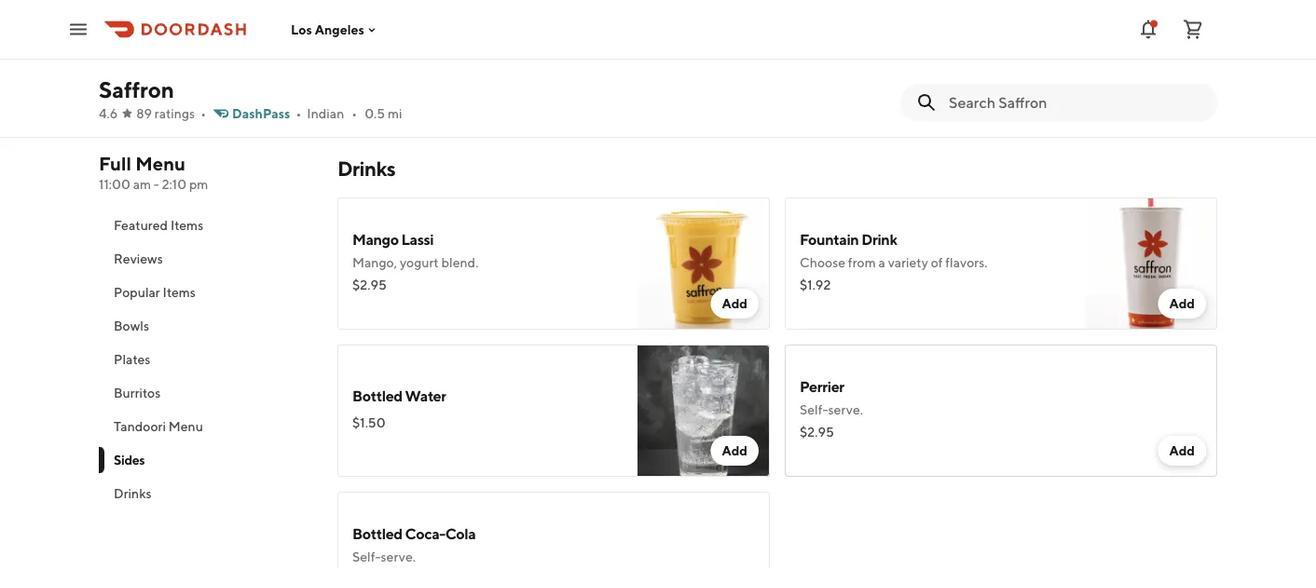 Task type: describe. For each thing, give the bounding box(es) containing it.
items for featured items
[[171, 218, 204, 233]]

los angeles
[[291, 22, 365, 37]]

notification bell image
[[1138, 18, 1160, 41]]

0.5
[[365, 106, 385, 121]]

mango lassi image
[[638, 198, 770, 330]]

burritos
[[114, 386, 161, 401]]

0 vertical spatial drinks
[[338, 157, 396, 181]]

drinks button
[[99, 477, 315, 511]]

burritos button
[[99, 377, 315, 410]]

menu for full
[[135, 153, 186, 175]]

add button for mango lassi
[[711, 289, 759, 319]]

tandoori menu button
[[99, 410, 315, 444]]

• for dashpass •
[[296, 106, 302, 121]]

$1.50
[[353, 415, 386, 431]]

plates
[[114, 352, 151, 367]]

featured items
[[114, 218, 204, 233]]

drinks inside button
[[114, 486, 152, 502]]

$2.95 inside perrier self-serve. $2.95 add
[[800, 425, 834, 440]]

tandoori
[[114, 419, 166, 435]]

add button for bottled water
[[711, 436, 759, 466]]

flavors.
[[946, 255, 988, 270]]

cola
[[445, 526, 476, 543]]

dashpass •
[[232, 106, 302, 121]]

choose
[[800, 255, 846, 270]]

raita
[[425, 9, 460, 27]]

serve. inside perrier self-serve. $2.95 add
[[829, 402, 864, 418]]

89 ratings •
[[136, 106, 206, 121]]

cucumber raita shaved cucumber with a refreshing yogurt sauce.
[[353, 9, 601, 67]]

plates button
[[99, 343, 315, 377]]

bottled water image
[[638, 345, 770, 477]]

reviews button
[[99, 242, 315, 276]]

4.6
[[99, 106, 118, 121]]

blend.
[[442, 255, 479, 270]]

serve. inside bottled coca-cola self-serve.
[[381, 550, 416, 565]]

mango
[[353, 231, 399, 249]]

angeles
[[315, 22, 365, 37]]

drink
[[862, 231, 898, 249]]

1 • from the left
[[201, 106, 206, 121]]

full menu 11:00 am - 2:10 pm
[[99, 153, 208, 192]]

cucumber raita image
[[638, 0, 770, 118]]

cucumber
[[353, 9, 422, 27]]

of
[[931, 255, 943, 270]]

sides
[[114, 453, 145, 468]]

Item Search search field
[[949, 92, 1203, 113]]

perrier
[[800, 378, 845, 396]]

popular items button
[[99, 276, 315, 310]]

with
[[462, 33, 488, 48]]

coca-
[[405, 526, 446, 543]]

$2.95 inside mango lassi mango, yogurt blend. $2.95
[[353, 277, 387, 293]]

mango lassi mango, yogurt blend. $2.95
[[353, 231, 479, 293]]

variety
[[888, 255, 929, 270]]

89
[[136, 106, 152, 121]]



Task type: locate. For each thing, give the bounding box(es) containing it.
serve. down perrier at the right of the page
[[829, 402, 864, 418]]

1 horizontal spatial •
[[296, 106, 302, 121]]

0 horizontal spatial $2.95
[[353, 277, 387, 293]]

bottled coca-cola self-serve.
[[353, 526, 476, 565]]

menu for tandoori
[[169, 419, 203, 435]]

2:10
[[162, 177, 187, 192]]

saffron
[[99, 76, 174, 103]]

yogurt down lassi
[[400, 255, 439, 270]]

a
[[490, 33, 497, 48], [879, 255, 886, 270]]

0 vertical spatial yogurt
[[562, 33, 601, 48]]

indian
[[307, 106, 344, 121]]

menu inside 'tandoori menu' "button"
[[169, 419, 203, 435]]

add button for fountain drink
[[1159, 289, 1207, 319]]

bottled
[[353, 387, 403, 405], [353, 526, 403, 543]]

1 vertical spatial serve.
[[381, 550, 416, 565]]

• left indian
[[296, 106, 302, 121]]

bottled left the coca-
[[353, 526, 403, 543]]

add for bottled water
[[722, 443, 748, 459]]

bottled up $1.50
[[353, 387, 403, 405]]

bottled for bottled coca-cola self-serve.
[[353, 526, 403, 543]]

1 horizontal spatial $2.95
[[800, 425, 834, 440]]

sauce.
[[353, 52, 390, 67]]

1 vertical spatial yogurt
[[400, 255, 439, 270]]

fountain
[[800, 231, 859, 249]]

los angeles button
[[291, 22, 379, 37]]

0 vertical spatial $2.95
[[353, 277, 387, 293]]

perrier self-serve. $2.95 add
[[800, 378, 1196, 459]]

0 horizontal spatial serve.
[[381, 550, 416, 565]]

open menu image
[[67, 18, 90, 41]]

am
[[133, 177, 151, 192]]

2 bottled from the top
[[353, 526, 403, 543]]

bottled for bottled water
[[353, 387, 403, 405]]

0 vertical spatial serve.
[[829, 402, 864, 418]]

fountain drink image
[[1086, 198, 1218, 330]]

ratings
[[155, 106, 195, 121]]

yogurt inside cucumber raita shaved cucumber with a refreshing yogurt sauce.
[[562, 33, 601, 48]]

1 horizontal spatial a
[[879, 255, 886, 270]]

lassi
[[402, 231, 434, 249]]

water
[[405, 387, 446, 405]]

-
[[154, 177, 159, 192]]

bowls button
[[99, 310, 315, 343]]

add for fountain drink
[[1170, 296, 1196, 311]]

menu up -
[[135, 153, 186, 175]]

los
[[291, 22, 312, 37]]

1 vertical spatial a
[[879, 255, 886, 270]]

1 horizontal spatial serve.
[[829, 402, 864, 418]]

drinks down 0.5
[[338, 157, 396, 181]]

serve.
[[829, 402, 864, 418], [381, 550, 416, 565]]

yogurt
[[562, 33, 601, 48], [400, 255, 439, 270]]

popular
[[114, 285, 160, 300]]

items for popular items
[[163, 285, 196, 300]]

fountain drink choose from a variety of flavors. $1.92
[[800, 231, 988, 293]]

0 horizontal spatial drinks
[[114, 486, 152, 502]]

pm
[[189, 177, 208, 192]]

add
[[722, 296, 748, 311], [1170, 296, 1196, 311], [722, 443, 748, 459], [1170, 443, 1196, 459]]

self- inside perrier self-serve. $2.95 add
[[800, 402, 829, 418]]

menu inside full menu 11:00 am - 2:10 pm
[[135, 153, 186, 175]]

items up 'reviews' 'button'
[[171, 218, 204, 233]]

0 vertical spatial items
[[171, 218, 204, 233]]

11:00
[[99, 177, 130, 192]]

2 horizontal spatial •
[[352, 106, 357, 121]]

1 vertical spatial $2.95
[[800, 425, 834, 440]]

drinks down sides
[[114, 486, 152, 502]]

from
[[849, 255, 876, 270]]

1 horizontal spatial drinks
[[338, 157, 396, 181]]

yogurt inside mango lassi mango, yogurt blend. $2.95
[[400, 255, 439, 270]]

cucumber
[[399, 33, 459, 48]]

mango,
[[353, 255, 397, 270]]

1 vertical spatial items
[[163, 285, 196, 300]]

0 vertical spatial menu
[[135, 153, 186, 175]]

drinks
[[338, 157, 396, 181], [114, 486, 152, 502]]

self-
[[800, 402, 829, 418], [353, 550, 381, 565]]

a inside fountain drink choose from a variety of flavors. $1.92
[[879, 255, 886, 270]]

1 horizontal spatial yogurt
[[562, 33, 601, 48]]

$2.95
[[353, 277, 387, 293], [800, 425, 834, 440]]

1 vertical spatial menu
[[169, 419, 203, 435]]

a inside cucumber raita shaved cucumber with a refreshing yogurt sauce.
[[490, 33, 497, 48]]

• right 'ratings'
[[201, 106, 206, 121]]

shaved
[[353, 33, 397, 48]]

0 horizontal spatial yogurt
[[400, 255, 439, 270]]

1 bottled from the top
[[353, 387, 403, 405]]

items right 'popular'
[[163, 285, 196, 300]]

a right 'with'
[[490, 33, 497, 48]]

• for indian • 0.5 mi
[[352, 106, 357, 121]]

full
[[99, 153, 132, 175]]

indian • 0.5 mi
[[307, 106, 402, 121]]

refreshing
[[500, 33, 560, 48]]

$2.95 down mango,
[[353, 277, 387, 293]]

bottled water
[[353, 387, 446, 405]]

serve. down the coca-
[[381, 550, 416, 565]]

2 • from the left
[[296, 106, 302, 121]]

3 • from the left
[[352, 106, 357, 121]]

items inside popular items "button"
[[163, 285, 196, 300]]

reviews
[[114, 251, 163, 267]]

0 items, open order cart image
[[1183, 18, 1205, 41]]

a right from
[[879, 255, 886, 270]]

• left 0.5
[[352, 106, 357, 121]]

mi
[[388, 106, 402, 121]]

menu
[[135, 153, 186, 175], [169, 419, 203, 435]]

$1.92
[[800, 277, 831, 293]]

add button
[[711, 289, 759, 319], [1159, 289, 1207, 319], [711, 436, 759, 466], [1159, 436, 1207, 466]]

1 vertical spatial self-
[[353, 550, 381, 565]]

add for mango lassi
[[722, 296, 748, 311]]

0 horizontal spatial a
[[490, 33, 497, 48]]

items inside featured items "button"
[[171, 218, 204, 233]]

popular items
[[114, 285, 196, 300]]

0 vertical spatial a
[[490, 33, 497, 48]]

featured
[[114, 218, 168, 233]]

tandoori menu
[[114, 419, 203, 435]]

self- inside bottled coca-cola self-serve.
[[353, 550, 381, 565]]

1 vertical spatial drinks
[[114, 486, 152, 502]]

yogurt right refreshing on the top of the page
[[562, 33, 601, 48]]

add inside perrier self-serve. $2.95 add
[[1170, 443, 1196, 459]]

•
[[201, 106, 206, 121], [296, 106, 302, 121], [352, 106, 357, 121]]

items
[[171, 218, 204, 233], [163, 285, 196, 300]]

featured items button
[[99, 209, 315, 242]]

menu down burritos button
[[169, 419, 203, 435]]

bottled inside bottled coca-cola self-serve.
[[353, 526, 403, 543]]

bowls
[[114, 318, 149, 334]]

1 vertical spatial bottled
[[353, 526, 403, 543]]

0 vertical spatial self-
[[800, 402, 829, 418]]

0 horizontal spatial self-
[[353, 550, 381, 565]]

dashpass
[[232, 106, 290, 121]]

0 horizontal spatial •
[[201, 106, 206, 121]]

1 horizontal spatial self-
[[800, 402, 829, 418]]

$2.95 down perrier at the right of the page
[[800, 425, 834, 440]]

0 vertical spatial bottled
[[353, 387, 403, 405]]



Task type: vqa. For each thing, say whether or not it's contained in the screenshot.
On
no



